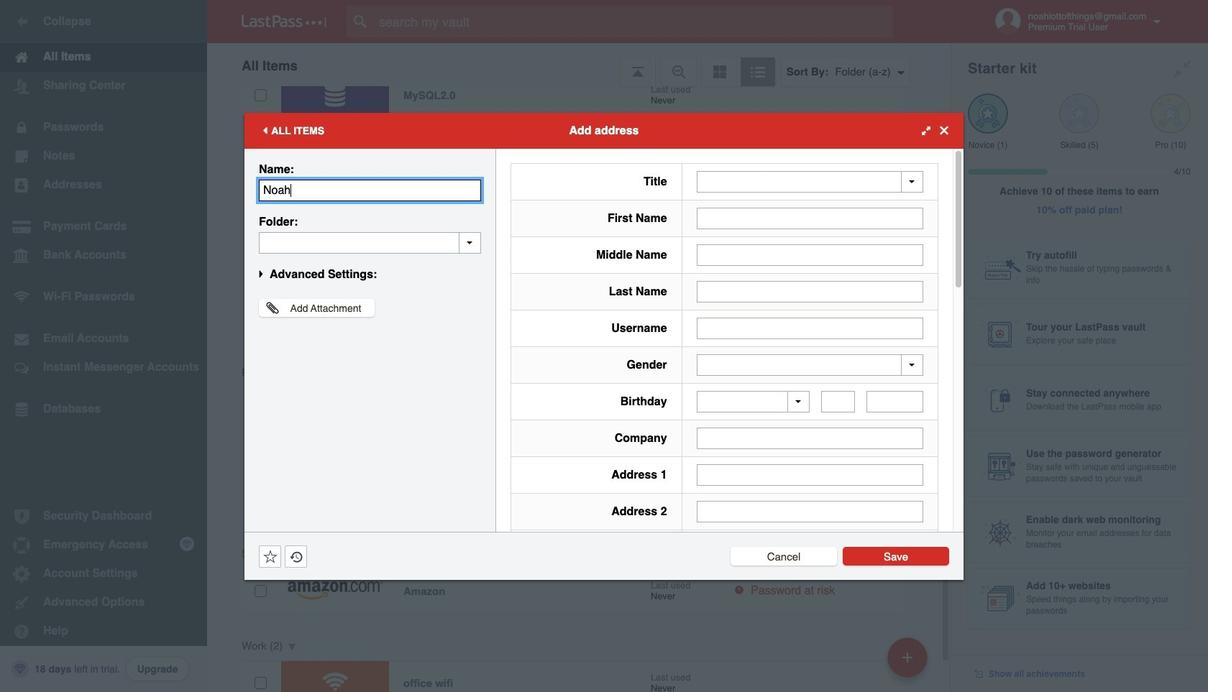 Task type: describe. For each thing, give the bounding box(es) containing it.
search my vault text field
[[347, 6, 921, 37]]

Search search field
[[347, 6, 921, 37]]

new item navigation
[[882, 634, 936, 692]]

vault options navigation
[[207, 43, 951, 86]]

lastpass image
[[242, 15, 326, 28]]



Task type: locate. For each thing, give the bounding box(es) containing it.
main navigation navigation
[[0, 0, 207, 692]]

dialog
[[244, 113, 964, 692]]

None text field
[[259, 232, 481, 253], [697, 244, 923, 266], [697, 317, 923, 339], [821, 391, 855, 413], [697, 465, 923, 486], [259, 232, 481, 253], [697, 244, 923, 266], [697, 317, 923, 339], [821, 391, 855, 413], [697, 465, 923, 486]]

new item image
[[902, 653, 913, 663]]

None text field
[[259, 179, 481, 201], [697, 207, 923, 229], [697, 281, 923, 302], [867, 391, 923, 413], [697, 428, 923, 449], [697, 501, 923, 523], [259, 179, 481, 201], [697, 207, 923, 229], [697, 281, 923, 302], [867, 391, 923, 413], [697, 428, 923, 449], [697, 501, 923, 523]]



